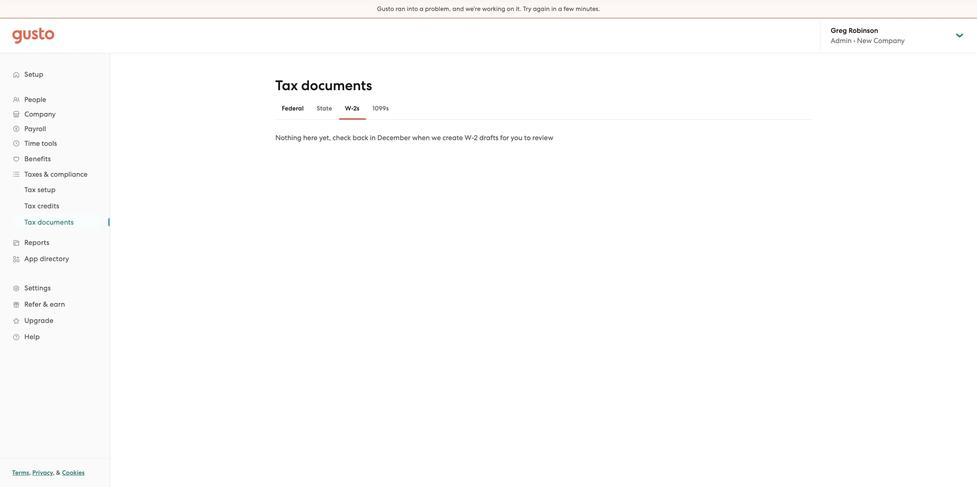 Task type: locate. For each thing, give the bounding box(es) containing it.
review
[[533, 134, 554, 142]]

1 horizontal spatial in
[[552, 5, 557, 13]]

company
[[874, 37, 906, 45], [24, 110, 56, 118]]

2s
[[354, 105, 360, 112]]

setup
[[24, 70, 43, 79]]

in
[[552, 5, 557, 13], [370, 134, 376, 142]]

0 vertical spatial company
[[874, 37, 906, 45]]

0 vertical spatial w-
[[345, 105, 354, 112]]

create
[[443, 134, 463, 142]]

upgrade link
[[8, 314, 102, 328]]

in right again
[[552, 5, 557, 13]]

w- right create
[[465, 134, 474, 142]]

w- inside button
[[345, 105, 354, 112]]

0 horizontal spatial w-
[[345, 105, 354, 112]]

1 horizontal spatial ,
[[53, 470, 55, 477]]

1 horizontal spatial w-
[[465, 134, 474, 142]]

home image
[[12, 27, 55, 44]]

here
[[303, 134, 318, 142]]

try
[[523, 5, 532, 13]]

you
[[511, 134, 523, 142]]

check
[[333, 134, 351, 142]]

0 vertical spatial tax documents
[[276, 77, 372, 94]]

0 horizontal spatial company
[[24, 110, 56, 118]]

taxes
[[24, 170, 42, 179]]

tax down tax credits
[[24, 218, 36, 227]]

tax documents
[[276, 77, 372, 94], [24, 218, 74, 227]]

, left privacy link
[[29, 470, 31, 477]]

documents down tax credits link
[[37, 218, 74, 227]]

1 vertical spatial tax documents
[[24, 218, 74, 227]]

list containing people
[[0, 92, 110, 345]]

federal button
[[276, 99, 310, 118]]

nothing
[[276, 134, 302, 142]]

terms link
[[12, 470, 29, 477]]

tax for the tax documents link
[[24, 218, 36, 227]]

0 vertical spatial &
[[44, 170, 49, 179]]

list
[[0, 92, 110, 345], [0, 182, 110, 231]]

federal
[[282, 105, 304, 112]]

refer & earn
[[24, 301, 65, 309]]

tax left credits
[[24, 202, 36, 210]]

tax for tax setup link
[[24, 186, 36, 194]]

0 horizontal spatial in
[[370, 134, 376, 142]]

0 horizontal spatial ,
[[29, 470, 31, 477]]

tools
[[42, 140, 57, 148]]

greg robinson admin • new company
[[831, 26, 906, 45]]

state button
[[310, 99, 339, 118]]

, left 'cookies'
[[53, 470, 55, 477]]

& left 'cookies'
[[56, 470, 61, 477]]

a
[[420, 5, 424, 13], [559, 5, 563, 13]]

1 , from the left
[[29, 470, 31, 477]]

1099s button
[[366, 99, 396, 118]]

help
[[24, 333, 40, 341]]

gusto navigation element
[[0, 53, 110, 358]]

a right into
[[420, 5, 424, 13]]

app directory link
[[8, 252, 102, 266]]

1 vertical spatial &
[[43, 301, 48, 309]]

,
[[29, 470, 31, 477], [53, 470, 55, 477]]

benefits
[[24, 155, 51, 163]]

1 horizontal spatial a
[[559, 5, 563, 13]]

documents
[[301, 77, 372, 94], [37, 218, 74, 227]]

tax documents down credits
[[24, 218, 74, 227]]

tax down taxes
[[24, 186, 36, 194]]

w-2s button
[[339, 99, 366, 118]]

documents up state
[[301, 77, 372, 94]]

reports link
[[8, 236, 102, 250]]

& inside "dropdown button"
[[44, 170, 49, 179]]

& left earn
[[43, 301, 48, 309]]

tax documents up state
[[276, 77, 372, 94]]

for
[[501, 134, 509, 142]]

terms , privacy , & cookies
[[12, 470, 85, 477]]

payroll
[[24, 125, 46, 133]]

0 horizontal spatial a
[[420, 5, 424, 13]]

refer & earn link
[[8, 297, 102, 312]]

cookies
[[62, 470, 85, 477]]

0 vertical spatial documents
[[301, 77, 372, 94]]

company down people
[[24, 110, 56, 118]]

when
[[413, 134, 430, 142]]

1 vertical spatial company
[[24, 110, 56, 118]]

gusto
[[377, 5, 394, 13]]

&
[[44, 170, 49, 179], [43, 301, 48, 309], [56, 470, 61, 477]]

tax forms tab list
[[276, 97, 813, 120]]

new
[[858, 37, 873, 45]]

1 horizontal spatial company
[[874, 37, 906, 45]]

settings
[[24, 284, 51, 292]]

setup link
[[8, 67, 102, 82]]

1 list from the top
[[0, 92, 110, 345]]

0 horizontal spatial tax documents
[[24, 218, 74, 227]]

credits
[[37, 202, 59, 210]]

tax setup link
[[15, 183, 102, 197]]

people button
[[8, 92, 102, 107]]

1 vertical spatial in
[[370, 134, 376, 142]]

1 horizontal spatial documents
[[301, 77, 372, 94]]

1099s
[[373, 105, 389, 112]]

1 vertical spatial documents
[[37, 218, 74, 227]]

drafts
[[480, 134, 499, 142]]

company right new
[[874, 37, 906, 45]]

0 vertical spatial in
[[552, 5, 557, 13]]

2 list from the top
[[0, 182, 110, 231]]

& right taxes
[[44, 170, 49, 179]]

0 horizontal spatial documents
[[37, 218, 74, 227]]

& for earn
[[43, 301, 48, 309]]

a left few
[[559, 5, 563, 13]]

in right the back
[[370, 134, 376, 142]]

company button
[[8, 107, 102, 122]]

w-
[[345, 105, 354, 112], [465, 134, 474, 142]]

directory
[[40, 255, 69, 263]]

w- right state
[[345, 105, 354, 112]]

privacy
[[32, 470, 53, 477]]

tax
[[276, 77, 298, 94], [24, 186, 36, 194], [24, 202, 36, 210], [24, 218, 36, 227]]

tax credits
[[24, 202, 59, 210]]

2 vertical spatial &
[[56, 470, 61, 477]]

company inside dropdown button
[[24, 110, 56, 118]]



Task type: describe. For each thing, give the bounding box(es) containing it.
back
[[353, 134, 368, 142]]

tax credits link
[[15, 199, 102, 214]]

tax setup
[[24, 186, 56, 194]]

terms
[[12, 470, 29, 477]]

taxes & compliance
[[24, 170, 88, 179]]

nothing here yet, check back in december when we create w-2 drafts for you to review
[[276, 134, 554, 142]]

people
[[24, 96, 46, 104]]

list containing tax setup
[[0, 182, 110, 231]]

working
[[483, 5, 506, 13]]

company inside the 'greg robinson admin • new company'
[[874, 37, 906, 45]]

reports
[[24, 239, 49, 247]]

privacy link
[[32, 470, 53, 477]]

cookies button
[[62, 469, 85, 478]]

problem,
[[425, 5, 451, 13]]

benefits link
[[8, 152, 102, 166]]

setup
[[37, 186, 56, 194]]

tax documents inside gusto navigation element
[[24, 218, 74, 227]]

1 a from the left
[[420, 5, 424, 13]]

state
[[317, 105, 332, 112]]

few
[[564, 5, 575, 13]]

minutes.
[[576, 5, 601, 13]]

•
[[854, 37, 856, 45]]

earn
[[50, 301, 65, 309]]

& for compliance
[[44, 170, 49, 179]]

app directory
[[24, 255, 69, 263]]

documents inside gusto navigation element
[[37, 218, 74, 227]]

2 a from the left
[[559, 5, 563, 13]]

time
[[24, 140, 40, 148]]

and
[[453, 5, 464, 13]]

time tools button
[[8, 136, 102, 151]]

2 , from the left
[[53, 470, 55, 477]]

compliance
[[50, 170, 88, 179]]

gusto ran into a problem, and we're working on it. try again in a few minutes.
[[377, 5, 601, 13]]

again
[[533, 5, 550, 13]]

greg
[[831, 26, 848, 35]]

on
[[507, 5, 515, 13]]

tax up federal button
[[276, 77, 298, 94]]

upgrade
[[24, 317, 53, 325]]

tax documents link
[[15, 215, 102, 230]]

we're
[[466, 5, 481, 13]]

we
[[432, 134, 441, 142]]

app
[[24, 255, 38, 263]]

tax for tax credits link
[[24, 202, 36, 210]]

admin
[[831, 37, 852, 45]]

w-2s
[[345, 105, 360, 112]]

settings link
[[8, 281, 102, 296]]

help link
[[8, 330, 102, 345]]

refer
[[24, 301, 41, 309]]

yet,
[[319, 134, 331, 142]]

it.
[[516, 5, 522, 13]]

ran
[[396, 5, 406, 13]]

into
[[407, 5, 418, 13]]

december
[[378, 134, 411, 142]]

2
[[474, 134, 478, 142]]

payroll button
[[8, 122, 102, 136]]

1 horizontal spatial tax documents
[[276, 77, 372, 94]]

time tools
[[24, 140, 57, 148]]

robinson
[[849, 26, 879, 35]]

1 vertical spatial w-
[[465, 134, 474, 142]]

to
[[525, 134, 531, 142]]

taxes & compliance button
[[8, 167, 102, 182]]



Task type: vqa. For each thing, say whether or not it's contained in the screenshot.
App directory LINK
yes



